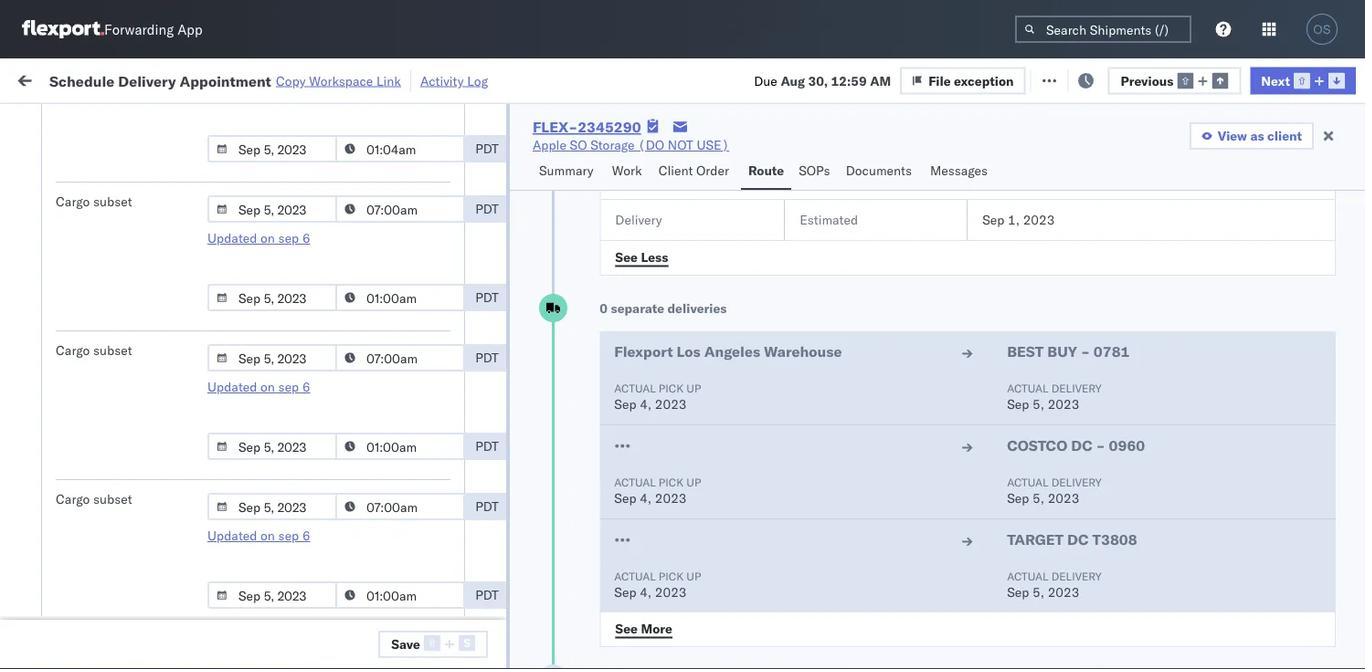 Task type: locate. For each thing, give the bounding box(es) containing it.
1 vertical spatial upload customs clearance documents link
[[42, 604, 259, 640]]

unknown
[[294, 212, 352, 228], [294, 293, 352, 309], [294, 333, 352, 349], [294, 454, 352, 470]]

0 horizontal spatial xiaoyu test client
[[678, 614, 782, 630]]

1 vertical spatial updated on sep 6
[[207, 379, 310, 395]]

copy
[[276, 73, 306, 89]]

5, up flex-2389690
[[1032, 397, 1044, 413]]

activity log
[[420, 73, 488, 89]]

0 vertical spatial demo
[[729, 132, 763, 148]]

confirm down workitem in the left of the page
[[42, 171, 89, 187]]

shanghai down los angeles, ca at right
[[1126, 253, 1180, 269]]

confirm pickup from amsterdam airport schiphol, haarlemmermeer, netherlands
[[38, 484, 272, 536]]

4 shanghai, from the top
[[1126, 614, 1184, 630]]

from for confirm pickup from amsterdam airport schiphol, haarlemmermeer, netherlands link
[[131, 484, 158, 500]]

6 for third mmm d, yyyy text field from the top of the page -- : -- -- text box
[[302, 379, 310, 395]]

1 vertical spatial clearance
[[142, 604, 200, 620]]

5, up flex-2318886 on the bottom right
[[1032, 585, 1044, 601]]

actual delivery sep 5, 2023 up flex-2318886 on the bottom right
[[1007, 570, 1102, 601]]

ocean fcl for jul
[[559, 132, 623, 148]]

1 schedule pickup from los angeles, ca from the top
[[42, 363, 246, 397]]

1 vertical spatial lagerfeld
[[980, 534, 1035, 550]]

2 vertical spatial delivery
[[1051, 570, 1102, 583]]

sep up flex-2389690
[[1007, 397, 1029, 413]]

2 vandelay from the left
[[797, 333, 850, 349]]

-- : -- -- text field down the 12:59 am mdt, jun 15, 2023
[[335, 433, 465, 461]]

1 resize handle column header from the left
[[261, 142, 283, 670]]

schedule pickup from los angeles, ca down confirm pickup from los angeles, ca button
[[42, 363, 246, 397]]

confirm pickup from los angeles, ca
[[20, 332, 238, 348]]

2 pick from the top
[[659, 476, 684, 489]]

-- : -- -- text field up feb
[[335, 344, 465, 372]]

3 pick from the top
[[659, 570, 684, 583]]

flex-1857563 button
[[980, 208, 1107, 233], [980, 208, 1107, 233]]

1 vertical spatial flexport demo consignee
[[678, 373, 828, 389]]

0 horizontal spatial xiaoyu
[[678, 614, 717, 630]]

1 6 from the top
[[302, 230, 310, 246]]

schedule pickup from los angeles, ca link up confirm pickup from amsterdam airport schiphol, haarlemmermeer, netherlands button
[[42, 443, 259, 479]]

schedule delivery appointment button down confirm pickup from los angeles, ca button
[[42, 412, 225, 432]]

2 vertical spatial appointment
[[150, 413, 225, 429]]

1 unknown from the top
[[294, 212, 352, 228]]

0 vertical spatial schedule pickup from los angeles, ca link
[[42, 362, 259, 399]]

sep
[[982, 212, 1005, 228], [614, 397, 636, 413], [1007, 397, 1029, 413], [614, 491, 636, 507], [1007, 491, 1029, 507], [393, 574, 416, 590], [614, 585, 636, 601], [1007, 585, 1029, 601], [385, 614, 408, 630]]

fcl for sep
[[600, 614, 623, 630]]

-- : -- -- text field
[[335, 196, 465, 223], [335, 284, 465, 312], [335, 433, 465, 461], [335, 493, 465, 521], [335, 582, 465, 609]]

shanghai, china up flexlaleaders@nfiindustries.com
[[1126, 333, 1221, 349]]

confirm pickup from amsterdam airport schiphol, haarlemmermeer, netherlands link
[[38, 483, 274, 536]]

1 vertical spatial nfi-
[[1025, 421, 1054, 437]]

consignee up "sops"
[[766, 132, 828, 148]]

MMM D, YYYY text field
[[207, 196, 337, 223], [207, 433, 337, 461], [207, 582, 337, 609]]

am down 4:00 pm mdt, jun 11, 2023
[[333, 574, 354, 590]]

dc for costco
[[1071, 437, 1093, 455]]

aug
[[781, 72, 805, 88], [393, 172, 417, 188], [393, 253, 417, 269]]

1 mmm d, yyyy text field from the top
[[207, 135, 337, 163]]

port
[[1179, 149, 1199, 163]]

ocean fcl for jun
[[559, 534, 623, 550]]

fcl for jun
[[600, 534, 623, 550]]

pickup inside schedule pickup from madrid– barajas airport, madrid, spain
[[99, 283, 139, 299]]

2 clearance from the top
[[142, 604, 200, 620]]

client
[[678, 149, 708, 163], [658, 163, 693, 179], [748, 614, 782, 630], [867, 614, 901, 630]]

1 vertical spatial cargo
[[56, 343, 90, 359]]

flex-2318555 button
[[980, 168, 1107, 193], [980, 168, 1107, 193]]

1 sep from the top
[[278, 230, 299, 246]]

dc for target
[[1067, 531, 1089, 549]]

confirm delivery button
[[42, 170, 139, 191]]

12:59 left 'mst,'
[[294, 373, 330, 389]]

shanghai
[[1126, 253, 1180, 269], [1126, 494, 1180, 510], [1126, 574, 1180, 590]]

1 shanghai, china from the top
[[1126, 132, 1221, 148]]

mdt, down 12:00 am mdt, aug 19, 2023
[[357, 253, 389, 269]]

2 integration test account - karl lagerfeld from the top
[[797, 534, 1035, 550]]

1 horizontal spatial numbers
[[1308, 157, 1354, 170]]

1 cargo from the top
[[56, 194, 90, 210]]

from inside confirm pickup from amsterdam airport schiphol, haarlemmermeer, netherlands
[[131, 484, 158, 500]]

lagerfeld for flex-2130497
[[980, 494, 1035, 510]]

6 down 12:00 at the left
[[302, 230, 310, 246]]

2 pudong from the top
[[1183, 494, 1227, 510]]

cargo down barajas
[[56, 343, 90, 359]]

1 customs from the top
[[87, 524, 138, 540]]

china up flexlacharter@nfiindustries.com
[[1187, 534, 1221, 550]]

12:59 up the 1:00
[[294, 574, 330, 590]]

actual delivery sep 5, 2023
[[1007, 381, 1102, 413], [1007, 476, 1102, 507], [1007, 570, 1102, 601]]

log
[[467, 73, 488, 89]]

1 china from the top
[[1187, 132, 1221, 148]]

dc
[[1071, 437, 1093, 455], [1067, 531, 1089, 549]]

1 vertical spatial appointment
[[146, 252, 221, 268]]

lagerfeld down flex-2130497
[[980, 534, 1035, 550]]

1857563
[[1048, 212, 1104, 228]]

0 vertical spatial 15,
[[417, 413, 436, 429]]

1 horizontal spatial work
[[612, 163, 642, 179]]

5 ocean fcl from the top
[[559, 534, 623, 550]]

1 vertical spatial of
[[121, 573, 133, 589]]

3 cargo subset from the top
[[56, 492, 132, 508]]

mdt, down 3:59 pm mdt, may 9, 2023
[[348, 534, 380, 550]]

vandelay for vandelay west
[[797, 333, 850, 349]]

clearance
[[142, 524, 200, 540], [142, 604, 200, 620]]

pickup inside schedule pickup from los angeles international airport
[[99, 202, 139, 218]]

2 -- : -- -- text field from the top
[[335, 284, 465, 312]]

airport inside confirm pickup from amsterdam airport schiphol, haarlemmermeer, netherlands
[[231, 484, 272, 500]]

pickup
[[99, 202, 139, 218], [99, 283, 139, 299], [70, 332, 110, 348], [99, 363, 139, 379], [99, 444, 139, 460], [88, 484, 128, 500]]

schedule delivery appointment link for the bottommost schedule delivery appointment button
[[42, 412, 225, 430]]

0 vertical spatial appointment
[[180, 71, 271, 90]]

(do
[[638, 137, 664, 153], [783, 253, 810, 269], [902, 253, 929, 269], [783, 574, 810, 590]]

3 china from the top
[[1187, 534, 1221, 550]]

1 vertical spatial up
[[686, 476, 701, 489]]

unknown for schedule pickup from madrid– barajas airport, madrid, spain
[[294, 293, 352, 309]]

updated for 3rd mmm d, yyyy text box from the bottom
[[207, 230, 257, 246]]

unknown for schedule pickup from los angeles international airport
[[294, 212, 352, 228]]

am down 12:59 am mst, feb 28, 2023 on the left bottom of page
[[333, 413, 354, 429]]

mmm d, yyyy text field up the 1:00
[[207, 582, 337, 609]]

actual delivery sep 5, 2023 for best
[[1007, 381, 1102, 413]]

0 horizontal spatial angeles
[[196, 202, 242, 218]]

los down madrid,
[[143, 332, 163, 348]]

upload for upload proof of delivery button
[[42, 573, 84, 589]]

0 vertical spatial dc
[[1071, 437, 1093, 455]]

cargo subset up netherlands
[[56, 492, 132, 508]]

nfi- inside "nfi-csr flexport"
[[1025, 218, 1054, 234]]

1 vertical spatial -- : -- -- text field
[[335, 344, 465, 372]]

1 ocean fcl from the top
[[559, 132, 623, 148]]

jun
[[393, 413, 413, 429], [384, 534, 404, 550]]

0 vertical spatial customs
[[87, 524, 138, 540]]

resize handle column header for departure port button
[[1277, 142, 1299, 670]]

0 vertical spatial 6
[[302, 230, 310, 246]]

mdt, for 12:00 am mdt, aug 19, 2023
[[357, 172, 389, 188]]

customs down haarlemmermeer,
[[87, 524, 138, 540]]

flexlaleaders@nfiindustries.com link
[[1045, 365, 1231, 383]]

china up flexlaleaders@nfiindustries.com
[[1187, 333, 1221, 349]]

1 fcl from the top
[[600, 132, 623, 148]]

1 demo from the top
[[729, 132, 763, 148]]

2 resize handle column header from the left
[[464, 142, 486, 670]]

los down confirm pickup from los angeles, ca button
[[172, 363, 193, 379]]

2 air from the top
[[559, 293, 576, 309]]

0 vertical spatial jun
[[393, 413, 413, 429]]

2 vertical spatial shanghai pudong international airport
[[1126, 574, 1348, 590]]

ca down schedule pickup from madrid– barajas airport, madrid, spain link
[[220, 332, 238, 348]]

0 vertical spatial mmm d, yyyy text field
[[207, 196, 337, 223]]

los down workitem button
[[172, 202, 193, 218]]

1 pdt from the top
[[475, 141, 499, 157]]

aug for 12:59 am mdt, aug 30, 2023
[[393, 253, 417, 269]]

1 vertical spatial angeles
[[704, 343, 760, 361]]

0 vertical spatial updated
[[207, 230, 257, 246]]

1 vertical spatial subset
[[93, 343, 132, 359]]

delivery inside button
[[136, 573, 183, 589]]

1 horizontal spatial flex-2345290
[[1009, 253, 1104, 269]]

delivery up see less
[[615, 212, 662, 228]]

confirm delivery link
[[42, 170, 139, 189]]

0 vertical spatial nfi-
[[1025, 218, 1054, 234]]

customs inside button
[[87, 604, 138, 620]]

1 horizontal spatial ag
[[976, 413, 993, 429]]

cargo subset for third mmm d, yyyy text field from the top of the page
[[56, 343, 132, 359]]

2 vertical spatial nfi-
[[1025, 523, 1054, 539]]

4,
[[640, 397, 652, 413], [640, 491, 652, 507], [640, 585, 652, 601]]

warehouse
[[764, 343, 842, 361]]

1 air from the top
[[559, 172, 576, 188]]

schedule delivery appointment link
[[38, 251, 221, 269], [42, 412, 225, 430]]

documents inside upload customs clearance documents button
[[42, 623, 108, 639]]

updated on sep 6
[[207, 230, 310, 246], [207, 379, 310, 395], [207, 528, 310, 544]]

sep
[[278, 230, 299, 246], [278, 379, 299, 395], [278, 528, 299, 544]]

file exception down "search shipments (/)" text field
[[1054, 71, 1139, 87]]

3 6 from the top
[[302, 528, 310, 544]]

2 5, from the top
[[1032, 491, 1044, 507]]

0 vertical spatial confirm
[[42, 171, 89, 187]]

2 karl from the top
[[953, 534, 977, 550]]

from up madrid,
[[142, 283, 169, 299]]

angeles down lading
[[196, 202, 242, 218]]

1 vertical spatial schedule delivery appointment
[[42, 413, 225, 429]]

account
[[891, 172, 939, 188], [772, 413, 820, 429], [891, 413, 939, 429], [891, 494, 939, 510], [891, 534, 939, 550]]

1 vertical spatial upload
[[42, 573, 84, 589]]

china for xiaoyu test client
[[1187, 614, 1221, 630]]

los
[[172, 202, 193, 218], [1126, 212, 1146, 228], [143, 332, 163, 348], [677, 343, 701, 361], [172, 363, 193, 379], [172, 444, 193, 460]]

1 vertical spatial see
[[615, 621, 638, 637]]

2 pdt from the top
[[475, 201, 499, 217]]

ca down departure port button
[[1203, 212, 1220, 228]]

1 vertical spatial updated on sep 6 button
[[207, 379, 310, 395]]

sep down 12:00 at the left
[[278, 230, 299, 246]]

ocean
[[559, 132, 597, 148], [559, 333, 597, 349], [559, 373, 597, 389], [559, 413, 597, 429], [559, 454, 597, 470], [559, 534, 597, 550], [559, 614, 597, 630]]

resize handle column header
[[261, 142, 283, 670], [464, 142, 486, 670], [528, 142, 550, 670], [647, 142, 669, 670], [766, 142, 788, 670], [948, 142, 970, 670], [1095, 142, 1117, 670], [1277, 142, 1299, 670], [1332, 142, 1354, 670]]

am down 12:00 am mdt, aug 19, 2023
[[333, 253, 354, 269]]

vandelay west
[[797, 333, 882, 349]]

unknown up 12:59 am mst, feb 28, 2023 on the left bottom of page
[[294, 333, 352, 349]]

sep for 3rd mmm d, yyyy text box from the bottom
[[278, 230, 299, 246]]

international inside schedule pickup from los angeles international airport
[[42, 221, 116, 237]]

see left less
[[615, 249, 638, 265]]

2 updated from the top
[[207, 379, 257, 395]]

-- : -- -- text field for 3rd mmm d, yyyy text box from the bottom
[[335, 284, 465, 312]]

mdt, for 10:58 am mdt, jul 26, 2023
[[357, 132, 389, 148]]

integration test account - on ag
[[678, 413, 875, 429], [797, 413, 993, 429]]

demo up the name in the top of the page
[[729, 132, 763, 148]]

26,
[[413, 132, 433, 148]]

1 horizontal spatial on
[[953, 413, 972, 429]]

am for 12:59 am mdt, sep 15, 2023
[[333, 574, 354, 590]]

-- : -- -- text field down 12:00 am mdt, aug 19, 2023
[[335, 196, 465, 223]]

0 horizontal spatial numbers
[[38, 140, 91, 156]]

0 vertical spatial clearance
[[142, 524, 200, 540]]

demo for 12:59 am mst, feb 28, 2023
[[729, 373, 763, 389]]

flexlacsr@nfiindustries.com link
[[1045, 263, 1206, 281]]

work inside button
[[612, 163, 642, 179]]

0 vertical spatial actual pick up sep 4, 2023
[[614, 381, 701, 413]]

consignee for 12:59 am mst, feb 28, 2023
[[766, 373, 828, 389]]

schedule pickup from los angeles, ca for 12:59 am mst, feb 28, 2023
[[42, 363, 246, 397]]

updated on sep 6 button for third mmm d, yyyy text field from the top of the page
[[207, 379, 310, 395]]

confirm inside confirm pickup from amsterdam airport schiphol, haarlemmermeer, netherlands
[[38, 484, 85, 500]]

pudong for flex-2345290
[[1183, 253, 1227, 269]]

route button
[[741, 154, 791, 190]]

2 mmm d, yyyy text field from the top
[[207, 284, 337, 312]]

test for 12:59 am mdt, jun 15, 2023
[[863, 413, 887, 429]]

pdt for -- : -- -- text field corresponding to 4th mmm d, yyyy text field
[[475, 588, 499, 604]]

am for 12:59 am mdt, jun 15, 2023
[[333, 413, 354, 429]]

0 horizontal spatial file exception
[[928, 72, 1014, 88]]

6 left 'mst,'
[[302, 379, 310, 395]]

2 updated on sep 6 from the top
[[207, 379, 310, 395]]

1 updated on sep 6 from the top
[[207, 230, 310, 246]]

12:59 am mdt, aug 30, 2023
[[294, 253, 475, 269]]

integration test account - karl lagerfeld for flex-2130497
[[797, 494, 1035, 510]]

upload for upload customs clearance documents button
[[42, 604, 84, 620]]

1 vertical spatial updated
[[207, 379, 257, 395]]

from inside schedule pickup from los angeles international airport
[[142, 202, 169, 218]]

-- : -- -- text field for 4th mmm d, yyyy text field
[[335, 582, 465, 609]]

vandelay down deliveries
[[678, 333, 731, 349]]

3 actual delivery sep 5, 2023 from the top
[[1007, 570, 1102, 601]]

5, left the 2130497
[[1032, 491, 1044, 507]]

delivery up upload customs clearance documents button
[[136, 573, 183, 589]]

vandelay left 'west'
[[797, 333, 850, 349]]

costco dc - 0960
[[1007, 437, 1145, 455]]

2 upload from the top
[[42, 573, 84, 589]]

2 schedule pickup from los angeles, ca from the top
[[42, 444, 246, 478]]

flex-2345290 up the mode button
[[533, 118, 641, 136]]

3 updated from the top
[[207, 528, 257, 544]]

12:59 down 12:00 at the left
[[294, 253, 330, 269]]

pickup for 'schedule pickup from los angeles international airport' "link"
[[99, 202, 139, 218]]

1 vertical spatial actual delivery sep 5, 2023
[[1007, 476, 1102, 507]]

flex-
[[533, 118, 578, 136], [1009, 172, 1048, 188], [1009, 212, 1048, 228], [1009, 253, 1048, 269], [1009, 333, 1048, 349], [1009, 373, 1048, 389], [1009, 413, 1048, 429], [1009, 454, 1048, 470], [1009, 494, 1048, 510], [1009, 534, 1048, 550], [1009, 574, 1048, 590], [1009, 614, 1048, 630]]

schedule delivery appointment button up schedule pickup from madrid– barajas airport, madrid, spain in the left of the page
[[38, 251, 221, 271]]

flexlaleaders@nfiindustries.com
[[1045, 365, 1231, 381]]

-- : -- -- text field up 1:00 am mdt, sep 11, 2023 on the left bottom of page
[[335, 582, 465, 609]]

12:59 for 12:59 am mdt, sep 15, 2023
[[294, 574, 330, 590]]

0 vertical spatial pick
[[659, 381, 684, 395]]

0 vertical spatial 2345290
[[578, 118, 641, 136]]

1 vertical spatial karl
[[953, 534, 977, 550]]

5, for best
[[1032, 397, 1044, 413]]

1 shanghai pudong international airport from the top
[[1126, 253, 1348, 269]]

os button
[[1301, 8, 1343, 50]]

2 vertical spatial documents
[[42, 623, 108, 639]]

0 vertical spatial pudong
[[1183, 253, 1227, 269]]

2 vertical spatial upload
[[42, 604, 84, 620]]

apple so storage (do not use) link
[[533, 136, 729, 154]]

file
[[1054, 71, 1076, 87], [928, 72, 951, 88]]

delivery up the 2130497
[[1051, 476, 1102, 489]]

jul
[[393, 132, 410, 148]]

client inside button
[[678, 149, 708, 163]]

1 pick from the top
[[659, 381, 684, 395]]

10:58
[[294, 132, 330, 148]]

0 vertical spatial 5,
[[1032, 397, 1044, 413]]

pm right 4:00
[[325, 534, 345, 550]]

nfi- inside nfi-ella flexport
[[1025, 421, 1054, 437]]

demo down the flexport los angeles warehouse
[[729, 373, 763, 389]]

air for 12:59 am mdt, sep 15, 2023
[[559, 574, 576, 590]]

unknown down 12:59 am mdt, aug 30, 2023
[[294, 293, 352, 309]]

1 vertical spatial cargo subset
[[56, 343, 132, 359]]

jun down feb
[[393, 413, 413, 429]]

flex-2389690
[[1009, 413, 1104, 429]]

MMM D, YYYY text field
[[207, 135, 337, 163], [207, 284, 337, 312], [207, 344, 337, 372], [207, 493, 337, 521]]

updated up madrid–
[[207, 230, 257, 246]]

1 actual pick up sep 4, 2023 from the top
[[614, 381, 701, 413]]

2 vertical spatial pick
[[659, 570, 684, 583]]

mmm d, yyyy text field up 3:59
[[207, 433, 337, 461]]

2 schedule pickup from los angeles, ca link from the top
[[42, 443, 259, 479]]

3 shanghai, china from the top
[[1126, 534, 1221, 550]]

shanghai, down 'flexlacharter@nfiindustries.com' link
[[1126, 614, 1184, 630]]

3 nfi- from the top
[[1025, 523, 1054, 539]]

mdt, for 12:59 am mdt, sep 15, 2023
[[357, 574, 389, 590]]

sep for third mmm d, yyyy text field from the top of the page
[[278, 379, 299, 395]]

upload customs clearance documents for first upload customs clearance documents link from the top
[[42, 524, 200, 558]]

import work button
[[147, 58, 238, 100]]

flexlacsr@nfiindustries.com
[[1045, 264, 1206, 280]]

see inside button
[[615, 621, 638, 637]]

759 at risk
[[335, 71, 399, 87]]

0 horizontal spatial 30,
[[420, 253, 440, 269]]

air
[[559, 172, 576, 188], [559, 293, 576, 309], [559, 494, 576, 510], [559, 574, 576, 590]]

3 subset from the top
[[93, 492, 132, 508]]

• • • up see more
[[614, 531, 631, 549]]

1 flexport demo consignee from the top
[[678, 132, 828, 148]]

los inside button
[[143, 332, 163, 348]]

karl left 'target'
[[953, 534, 977, 550]]

1 vertical spatial • • •
[[614, 531, 631, 549]]

see for see more
[[615, 621, 638, 637]]

numbers
[[38, 140, 91, 156], [1308, 157, 1354, 170]]

mdt, left may
[[348, 494, 380, 510]]

schedule pickup from los angeles international airport
[[42, 202, 242, 237]]

0 vertical spatial cargo
[[56, 194, 90, 210]]

from up haarlemmermeer,
[[131, 484, 158, 500]]

am for 12:59 am mst, feb 28, 2023
[[333, 373, 354, 389]]

2 vertical spatial consignee
[[766, 373, 828, 389]]

2 shanghai from the top
[[1126, 494, 1180, 510]]

jun down may
[[384, 534, 404, 550]]

shanghai,
[[1126, 132, 1184, 148], [1126, 333, 1184, 349], [1126, 534, 1184, 550], [1126, 614, 1184, 630]]

so inside apple so storage (do not use) link
[[570, 137, 587, 153]]

2 pm from the top
[[325, 534, 345, 550]]

12:59 am mdt, sep 15, 2023
[[294, 574, 474, 590]]

3 -- : -- -- text field from the top
[[335, 433, 465, 461]]

3 cargo from the top
[[56, 492, 90, 508]]

0 horizontal spatial on
[[835, 413, 854, 429]]

0 vertical spatial documents
[[846, 163, 912, 179]]

1 vertical spatial confirm
[[20, 332, 67, 348]]

3 shanghai, from the top
[[1126, 534, 1184, 550]]

am right 12:00 at the left
[[333, 172, 354, 188]]

see less button
[[604, 244, 679, 271]]

2 vertical spatial confirm
[[38, 484, 85, 500]]

0 vertical spatial schedule delivery appointment link
[[38, 251, 221, 269]]

work inside button
[[198, 71, 230, 87]]

nfi- up flex-1893088
[[1025, 421, 1054, 437]]

1 vertical spatial sep
[[278, 379, 299, 395]]

1 vertical spatial jun
[[384, 534, 404, 550]]

documents down netherlands
[[42, 542, 108, 558]]

mguadarrama@flexport.com
[[1045, 467, 1209, 483]]

barajas
[[42, 301, 85, 317]]

1 vertical spatial shanghai pudong international airport
[[1126, 494, 1348, 510]]

flexport inside "nfi-csr flexport"
[[1025, 236, 1066, 250]]

mdt, for 1:00 am mdt, sep 11, 2023
[[349, 614, 381, 630]]

schedule pickup from los angeles, ca link for unknown
[[42, 443, 259, 479]]

confirm for confirm pickup from los angeles, ca
[[20, 332, 67, 348]]

0 vertical spatial subset
[[93, 194, 132, 210]]

upload
[[42, 524, 84, 540], [42, 573, 84, 589], [42, 604, 84, 620]]

karl left flex-2130497
[[953, 494, 977, 510]]

actual pick up sep 4, 2023
[[614, 381, 701, 413], [614, 476, 701, 507], [614, 570, 701, 601]]

from inside schedule pickup from madrid– barajas airport, madrid, spain
[[142, 283, 169, 299]]

1 vertical spatial consignee
[[797, 149, 849, 163]]

confirm inside 'button'
[[42, 171, 89, 187]]

on for third mmm d, yyyy text field from the top of the page
[[260, 379, 275, 395]]

0 vertical spatial cargo subset
[[56, 194, 132, 210]]

flex-1893088
[[1009, 454, 1104, 470]]

4 air from the top
[[559, 574, 576, 590]]

• • • down "lcl"
[[614, 437, 631, 455]]

-- : -- -- text field
[[335, 135, 465, 163], [335, 344, 465, 372]]

consignee down warehouse
[[766, 373, 828, 389]]

shanghai, up departure
[[1126, 132, 1184, 148]]

test
[[863, 172, 887, 188], [744, 413, 769, 429], [863, 413, 887, 429], [863, 494, 887, 510], [863, 534, 887, 550], [720, 614, 744, 630], [839, 614, 863, 630]]

china for vandelay west
[[1187, 333, 1221, 349]]

consignee inside button
[[797, 149, 849, 163]]

client name
[[678, 149, 739, 163]]

actual down best
[[1007, 381, 1049, 395]]

apple so storage (do not use)
[[533, 137, 729, 153], [678, 253, 875, 269], [797, 253, 994, 269], [678, 574, 875, 590]]

2 • • • from the top
[[614, 531, 631, 549]]

appointment for schedule delivery appointment button to the top
[[146, 252, 221, 268]]

2 unknown from the top
[[294, 293, 352, 309]]

air for 3:59 pm mdt, may 9, 2023
[[559, 494, 576, 510]]

3 upload from the top
[[42, 604, 84, 620]]

1 updated from the top
[[207, 230, 257, 246]]

exception: missing bill of lading numbers link
[[38, 121, 274, 158]]

2 vertical spatial actual delivery sep 5, 2023
[[1007, 570, 1102, 601]]

upload inside button
[[42, 604, 84, 620]]

integration for shanghai, china
[[797, 534, 860, 550]]

2345290 up the mode button
[[578, 118, 641, 136]]

confirm down barajas
[[20, 332, 67, 348]]

2 china from the top
[[1187, 333, 1221, 349]]

delivery inside 'button'
[[92, 171, 139, 187]]

flex-2130383 button
[[980, 530, 1107, 555], [980, 530, 1107, 555]]

upload customs clearance documents inside button
[[42, 604, 200, 639]]

of
[[174, 122, 185, 138], [121, 573, 133, 589]]

updated for 4th mmm d, yyyy text field
[[207, 528, 257, 544]]

0 horizontal spatial of
[[121, 573, 133, 589]]

of right the proof
[[121, 573, 133, 589]]

shanghai, for vandelay west
[[1126, 333, 1184, 349]]

1 cargo subset from the top
[[56, 194, 132, 210]]

6 fcl from the top
[[600, 614, 623, 630]]

exception:
[[38, 122, 100, 138]]

2 subset from the top
[[93, 343, 132, 359]]

• • •
[[614, 437, 631, 455], [614, 531, 631, 549]]

0 horizontal spatial vandelay
[[678, 333, 731, 349]]

actual pick up sep 4, 2023 for costco dc - 0960
[[614, 476, 701, 507]]

pickup inside confirm pickup from amsterdam airport schiphol, haarlemmermeer, netherlands
[[88, 484, 128, 500]]

clearance down haarlemmermeer,
[[142, 524, 200, 540]]

2 up from the top
[[686, 476, 701, 489]]

schedule inside schedule pickup from los angeles international airport
[[42, 202, 96, 218]]

15, down 28,
[[417, 413, 436, 429]]

fcl for jul
[[600, 132, 623, 148]]

1 schedule pickup from los angeles, ca link from the top
[[42, 362, 259, 399]]

documents inside documents "button"
[[846, 163, 912, 179]]

by:
[[66, 112, 84, 128]]

studio
[[678, 293, 716, 309]]

delivery up bill
[[118, 71, 176, 90]]

account for shanghai,
[[891, 534, 939, 550]]

--
[[797, 212, 813, 228]]

1 vertical spatial schedule pickup from los angeles, ca link
[[42, 443, 259, 479]]

of right bill
[[174, 122, 185, 138]]

0
[[600, 301, 608, 317]]

-- : -- -- text field for third mmm d, yyyy text field from the top of the page
[[335, 344, 465, 372]]

1 vertical spatial schedule delivery appointment link
[[42, 412, 225, 430]]

aug for 12:00 am mdt, aug 19, 2023
[[393, 172, 417, 188]]

2 shanghai pudong international airport from the top
[[1126, 494, 1348, 510]]

air for unknown
[[559, 293, 576, 309]]

2 6 from the top
[[302, 379, 310, 395]]

2 vertical spatial actual pick up sep 4, 2023
[[614, 570, 701, 601]]

schedule
[[49, 71, 114, 90], [42, 202, 96, 218], [38, 252, 92, 268], [42, 283, 96, 299], [42, 363, 96, 379], [42, 413, 96, 429], [42, 444, 96, 460]]

integration test account - karl lagerfeld
[[797, 494, 1035, 510], [797, 534, 1035, 550]]

shanghai, china for integration test account - karl lagerfeld
[[1126, 534, 1221, 550]]

nfi- inside nfi-lacharter flexport
[[1025, 523, 1054, 539]]

1 lagerfeld from the top
[[980, 494, 1035, 510]]

4 ocean fcl from the top
[[559, 454, 623, 470]]

-- : -- -- text field down 12:59 am mdt, aug 30, 2023
[[335, 284, 465, 312]]

1 vertical spatial pick
[[659, 476, 684, 489]]

see inside button
[[615, 249, 638, 265]]

759
[[335, 71, 359, 87]]

updated on sep 6 for 3rd mmm d, yyyy text box from the bottom
[[207, 230, 310, 246]]

actual pick up sep 4, 2023 up 'more'
[[614, 570, 701, 601]]

numbers down container
[[1308, 157, 1354, 170]]

lagerfeld for flex-2130383
[[980, 534, 1035, 550]]

upload inside button
[[42, 573, 84, 589]]

1 up from the top
[[686, 381, 701, 395]]

shanghai, for xiaoyu test client
[[1126, 614, 1184, 630]]

6 pdt from the top
[[475, 499, 499, 515]]

1 pudong from the top
[[1183, 253, 1227, 269]]

delivery for buy
[[1051, 381, 1102, 395]]

1 horizontal spatial 30,
[[808, 72, 828, 88]]

so
[[570, 137, 587, 153], [715, 253, 732, 269], [834, 253, 851, 269], [715, 574, 732, 590]]

shanghai, china up flexlacharter@nfiindustries.com
[[1126, 534, 1221, 550]]

0 vertical spatial pm
[[325, 494, 345, 510]]

3 ocean fcl from the top
[[559, 373, 623, 389]]

mst,
[[357, 373, 388, 389]]

updated down amsterdam in the left of the page
[[207, 528, 257, 544]]

0 vertical spatial angeles
[[196, 202, 242, 218]]

1 nfi- from the top
[[1025, 218, 1054, 234]]

shanghai, china up the departure port
[[1126, 132, 1221, 148]]

actual delivery sep 5, 2023 for costco
[[1007, 476, 1102, 507]]

1 on from the left
[[835, 413, 854, 429]]

at
[[363, 71, 374, 87]]

1 vertical spatial shanghai
[[1126, 494, 1180, 510]]

flexport demo consignee for 12:59 am mst, feb 28, 2023
[[678, 373, 828, 389]]

clearance down upload proof of delivery button
[[142, 604, 200, 620]]

flex-2345290 button
[[980, 248, 1107, 274], [980, 248, 1107, 274]]

1 updated on sep 6 button from the top
[[207, 230, 310, 246]]

0 horizontal spatial ag
[[857, 413, 875, 429]]

-
[[942, 172, 950, 188], [797, 212, 805, 228], [805, 212, 813, 228], [1081, 343, 1090, 361], [823, 413, 831, 429], [942, 413, 950, 429], [1096, 437, 1105, 455], [942, 494, 950, 510], [942, 534, 950, 550]]

2 on from the left
[[953, 413, 972, 429]]

may
[[384, 494, 409, 510]]

shanghai for flex-2345290
[[1126, 253, 1180, 269]]

0 vertical spatial updated on sep 6 button
[[207, 230, 310, 246]]

2 cargo from the top
[[56, 343, 90, 359]]

1 vertical spatial 15,
[[419, 574, 439, 590]]

flex-1919147 button
[[980, 369, 1107, 394], [980, 369, 1107, 394]]

am for 12:00 am mdt, aug 19, 2023
[[333, 172, 354, 188]]

demo
[[729, 132, 763, 148], [729, 373, 763, 389]]

1 vandelay from the left
[[678, 333, 731, 349]]

aug right due
[[781, 72, 805, 88]]

0 vertical spatial schedule delivery appointment
[[38, 252, 221, 268]]

jun for 15,
[[393, 413, 413, 429]]

los down deliveries
[[677, 343, 701, 361]]

5 resize handle column header from the left
[[766, 142, 788, 670]]

3 updated on sep 6 button from the top
[[207, 528, 310, 544]]

1 vertical spatial dc
[[1067, 531, 1089, 549]]

cargo subset for 3rd mmm d, yyyy text box from the bottom
[[56, 194, 132, 210]]

0 vertical spatial updated on sep 6
[[207, 230, 310, 246]]

1 vertical spatial 5,
[[1032, 491, 1044, 507]]

1 vertical spatial mmm d, yyyy text field
[[207, 433, 337, 461]]

3 updated on sep 6 from the top
[[207, 528, 310, 544]]

0 vertical spatial actual delivery sep 5, 2023
[[1007, 381, 1102, 413]]

1 vertical spatial 4,
[[640, 491, 652, 507]]



Task type: describe. For each thing, give the bounding box(es) containing it.
actual pick up sep 4, 2023 for best buy - 0781
[[614, 381, 701, 413]]

actual down "lcl"
[[614, 476, 656, 489]]

los up amsterdam in the left of the page
[[172, 444, 193, 460]]

as
[[1250, 128, 1264, 144]]

snooze
[[495, 149, 531, 163]]

my work
[[18, 66, 99, 91]]

china for integration test account - karl lagerfeld
[[1187, 534, 1221, 550]]

numbers inside exception: missing bill of lading numbers
[[38, 140, 91, 156]]

view as client button
[[1189, 122, 1314, 150]]

2 ocean fcl from the top
[[559, 333, 623, 349]]

studio apparel
[[678, 293, 764, 309]]

2 ocean from the top
[[559, 333, 597, 349]]

pick for best
[[659, 381, 684, 395]]

28,
[[417, 373, 437, 389]]

sep for 4th mmm d, yyyy text field
[[278, 528, 299, 544]]

copy workspace link button
[[276, 73, 401, 89]]

nfi- for ella
[[1025, 421, 1054, 437]]

2389690
[[1048, 413, 1104, 429]]

actual up "lcl"
[[614, 381, 656, 395]]

kaohsiung, taiwan
[[1126, 413, 1235, 429]]

sops button
[[791, 154, 838, 190]]

test for 12:00 am mdt, aug 19, 2023
[[863, 172, 887, 188]]

1 horizontal spatial exception
[[1079, 71, 1139, 87]]

jun for 11,
[[384, 534, 404, 550]]

ca down barajas
[[42, 381, 59, 397]]

airport inside schedule pickup from los angeles international airport
[[119, 221, 160, 237]]

from for schedule pickup from madrid– barajas airport, madrid, spain link
[[142, 283, 169, 299]]

from up amsterdam in the left of the page
[[142, 444, 169, 460]]

0 vertical spatial aug
[[781, 72, 805, 88]]

resize handle column header for consignee button
[[948, 142, 970, 670]]

ocean fcl for feb
[[559, 373, 623, 389]]

lading
[[188, 122, 228, 138]]

3 pudong from the top
[[1183, 574, 1227, 590]]

3 5, from the top
[[1032, 585, 1044, 601]]

12:59 am mdt, jun 15, 2023
[[294, 413, 471, 429]]

1 xiaoyu from the left
[[678, 614, 717, 630]]

0960
[[1109, 437, 1145, 455]]

-- : -- -- text field for first mmm d, yyyy text field from the top of the page
[[335, 135, 465, 163]]

2 ag from the left
[[976, 413, 993, 429]]

from for 'schedule pickup from los angeles international airport' "link"
[[142, 202, 169, 218]]

3 shanghai from the top
[[1126, 574, 1180, 590]]

previous
[[1121, 72, 1174, 88]]

0781
[[1094, 343, 1130, 361]]

-- : -- -- text field for third mmm d, yyyy text field from the top of the page
[[335, 433, 465, 461]]

1 clearance from the top
[[142, 524, 200, 540]]

integration for kaohsiung, taiwan
[[797, 413, 860, 429]]

upload proof of delivery link
[[42, 572, 183, 591]]

flexport inside "nfi_flex la leaders flexport"
[[1025, 338, 1066, 351]]

ocean lcl
[[559, 413, 622, 429]]

2 fcl from the top
[[600, 333, 623, 349]]

7 resize handle column header from the left
[[1095, 142, 1117, 670]]

flex-2130497
[[1009, 494, 1104, 510]]

flexport inside nfi-lacharter flexport
[[1025, 540, 1066, 554]]

delivery for dc
[[1051, 476, 1102, 489]]

1919147
[[1048, 373, 1104, 389]]

air for 12:00 am mdt, aug 19, 2023
[[559, 172, 576, 188]]

flexport. image
[[22, 20, 104, 38]]

Search Work text field
[[751, 65, 951, 93]]

confirm for confirm delivery
[[42, 171, 89, 187]]

sep down "lcl"
[[614, 491, 636, 507]]

west
[[853, 333, 882, 349]]

resize handle column header for the mode button
[[647, 142, 669, 670]]

1 -- : -- -- text field from the top
[[335, 196, 465, 223]]

0 horizontal spatial exception
[[954, 72, 1014, 88]]

best
[[1007, 343, 1044, 361]]

4 mmm d, yyyy text field from the top
[[207, 493, 337, 521]]

actual up see more
[[614, 570, 656, 583]]

netherlands
[[38, 520, 110, 536]]

nfi- for csr
[[1025, 218, 1054, 234]]

activity
[[420, 73, 464, 89]]

due
[[754, 72, 777, 88]]

account for kaohsiung,
[[891, 413, 939, 429]]

subset for third mmm d, yyyy text field from the top of the page
[[93, 343, 132, 359]]

schedule inside schedule pickup from madrid– barajas airport, madrid, spain
[[42, 283, 96, 299]]

integration test account - karl lagerfeld for flex-2130383
[[797, 534, 1035, 550]]

5 ocean from the top
[[559, 454, 597, 470]]

batch action button
[[1235, 65, 1355, 93]]

1 horizontal spatial 2345290
[[1048, 253, 1104, 269]]

best buy - 0781
[[1007, 343, 1130, 361]]

4 -- : -- -- text field from the top
[[335, 493, 465, 521]]

of inside exception: missing bill of lading numbers
[[174, 122, 185, 138]]

sep 1, 2023
[[982, 212, 1055, 228]]

flexport los angeles warehouse
[[614, 343, 842, 361]]

12:00 am mdt, aug 19, 2023
[[294, 172, 475, 188]]

container
[[1308, 142, 1357, 156]]

4, for best buy - 0781
[[640, 397, 652, 413]]

schedule delivery appointment copy workspace link
[[49, 71, 401, 90]]

container numbers button
[[1299, 138, 1365, 171]]

2130383
[[1048, 534, 1104, 550]]

missing
[[103, 122, 148, 138]]

11, for jun
[[408, 534, 427, 550]]

apparel
[[719, 293, 764, 309]]

shanghai, china for xiaoyu test client
[[1126, 614, 1221, 630]]

next button
[[1250, 67, 1356, 94]]

confirm for confirm pickup from amsterdam airport schiphol, haarlemmermeer, netherlands
[[38, 484, 85, 500]]

sep up save
[[385, 614, 408, 630]]

los up flexlacsr@nfiindustries.com
[[1126, 212, 1146, 228]]

1 horizontal spatial angeles
[[704, 343, 760, 361]]

2 xiaoyu from the left
[[797, 614, 836, 630]]

departure
[[1126, 149, 1176, 163]]

la
[[1083, 320, 1100, 336]]

4 fcl from the top
[[600, 454, 623, 470]]

sep up 1:00 am mdt, sep 11, 2023 on the left bottom of page
[[393, 574, 416, 590]]

(do inside apple so storage (do not use) link
[[638, 137, 664, 153]]

3 4, from the top
[[640, 585, 652, 601]]

numbers inside 'container numbers'
[[1308, 157, 1354, 170]]

1 mmm d, yyyy text field from the top
[[207, 196, 337, 223]]

resize handle column header for client name button
[[766, 142, 788, 670]]

deadline
[[294, 149, 338, 163]]

lacharter
[[1054, 523, 1118, 539]]

import
[[154, 71, 195, 87]]

nfi_flex
[[1025, 320, 1080, 336]]

9,
[[412, 494, 424, 510]]

risk
[[377, 71, 399, 87]]

delivery down confirm pickup from los angeles, ca button
[[99, 413, 146, 429]]

4 ocean from the top
[[559, 413, 597, 429]]

1:00
[[294, 614, 322, 630]]

0 vertical spatial schedule delivery appointment button
[[38, 251, 221, 271]]

pdt for -- : -- -- text field related to third mmm d, yyyy text field from the top of the page
[[475, 439, 499, 455]]

3 shanghai pudong international airport from the top
[[1126, 574, 1348, 590]]

ca up schiphol,
[[42, 462, 59, 478]]

sep up 'target'
[[1007, 491, 1029, 507]]

updated on sep 6 for third mmm d, yyyy text field from the top of the page
[[207, 379, 310, 395]]

flex-1857563
[[1009, 212, 1104, 228]]

4, for costco dc - 0960
[[640, 491, 652, 507]]

see more button
[[604, 616, 683, 643]]

account for shanghai
[[891, 494, 939, 510]]

pickup for schedule pickup from madrid– barajas airport, madrid, spain link
[[99, 283, 139, 299]]

actual down 'target'
[[1007, 570, 1049, 583]]

upload proof of delivery button
[[42, 572, 183, 593]]

app
[[177, 21, 203, 38]]

delivery up schedule pickup from madrid– barajas airport, madrid, spain in the left of the page
[[96, 252, 143, 268]]

more
[[641, 621, 672, 637]]

taiwan
[[1194, 413, 1235, 429]]

3 mmm d, yyyy text field from the top
[[207, 582, 337, 609]]

1 xiaoyu test client from the left
[[678, 614, 782, 630]]

angeles, inside button
[[167, 332, 217, 348]]

am for 1:00 am mdt, sep 11, 2023
[[325, 614, 346, 630]]

sep up see more
[[614, 585, 636, 601]]

12:59 for 12:59 am mdt, jun 15, 2023
[[294, 413, 330, 429]]

tghu668
[[1308, 132, 1365, 148]]

documents button
[[838, 154, 923, 190]]

abcd123
[[1308, 333, 1365, 349]]

madrid,
[[136, 301, 182, 317]]

confirm delivery
[[42, 171, 139, 187]]

upload customs clearance documents for 2nd upload customs clearance documents link
[[42, 604, 200, 639]]

pick for costco
[[659, 476, 684, 489]]

on for 4th mmm d, yyyy text field
[[260, 528, 275, 544]]

sep up flex-2318886 on the bottom right
[[1007, 585, 1029, 601]]

client inside button
[[658, 163, 693, 179]]

unknown for schedule pickup from los angeles, ca
[[294, 454, 352, 470]]

subset for 4th mmm d, yyyy text field
[[93, 492, 132, 508]]

am up consignee button
[[870, 72, 891, 88]]

3 actual pick up sep 4, 2023 from the top
[[614, 570, 701, 601]]

shanghai, china for vandelay west
[[1126, 333, 1221, 349]]

1 horizontal spatial file
[[1054, 71, 1076, 87]]

0 vertical spatial 30,
[[808, 72, 828, 88]]

2 upload customs clearance documents link from the top
[[42, 604, 259, 640]]

angeles inside schedule pickup from los angeles international airport
[[196, 202, 242, 218]]

9 resize handle column header from the left
[[1332, 142, 1354, 670]]

departure port button
[[1117, 145, 1281, 164]]

on for 3rd mmm d, yyyy text box from the bottom
[[260, 230, 275, 246]]

3 delivery from the top
[[1051, 570, 1102, 583]]

test for 3:59 pm mdt, may 9, 2023
[[863, 494, 887, 510]]

3 unknown from the top
[[294, 333, 352, 349]]

mdt, for 12:59 am mdt, aug 30, 2023
[[357, 253, 389, 269]]

see less
[[615, 249, 668, 265]]

sep left the 1,
[[982, 212, 1005, 228]]

flex-2130383
[[1009, 534, 1104, 550]]

schedule pickup from los angeles, ca link for 12:59 am mst, feb 28, 2023
[[42, 362, 259, 399]]

client
[[1267, 128, 1302, 144]]

workitem
[[20, 149, 68, 163]]

flexport inside nfi-ella flexport
[[1025, 439, 1066, 453]]

ocean fcl for sep
[[559, 614, 623, 630]]

schedule delivery appointment link for schedule delivery appointment button to the top
[[38, 251, 221, 269]]

pdt for 4th -- : -- -- text field from the top of the page
[[475, 499, 499, 515]]

pdt for fifth -- : -- -- text field from the bottom of the page
[[475, 201, 499, 217]]

cargo subset for 4th mmm d, yyyy text field
[[56, 492, 132, 508]]

2 mmm d, yyyy text field from the top
[[207, 433, 337, 461]]

shanghai pudong international airport for 2345290
[[1126, 253, 1348, 269]]

yantian
[[1126, 454, 1169, 470]]

Search Shipments (/) text field
[[1015, 16, 1192, 43]]

6 ocean from the top
[[559, 534, 597, 550]]

6 for fifth -- : -- -- text field from the bottom of the page
[[302, 230, 310, 246]]

updated for third mmm d, yyyy text field from the top of the page
[[207, 379, 257, 395]]

container numbers
[[1308, 142, 1357, 170]]

3 up from the top
[[686, 570, 701, 583]]

0 vertical spatial flex-2345290
[[533, 118, 641, 136]]

1,
[[1008, 212, 1020, 228]]

19,
[[420, 172, 440, 188]]

from for the confirm pickup from los angeles, ca link
[[113, 332, 140, 348]]

sops
[[799, 163, 830, 179]]

1 integration test account - on ag from the left
[[678, 413, 875, 429]]

shanghai pudong international airport for 2130497
[[1126, 494, 1348, 510]]

3 mmm d, yyyy text field from the top
[[207, 344, 337, 372]]

summary
[[539, 163, 594, 179]]

schedule pickup from madrid– barajas airport, madrid, spain
[[42, 283, 220, 317]]

sep up "lcl"
[[614, 397, 636, 413]]

1 vertical spatial documents
[[42, 542, 108, 558]]

resize handle column header for deadline "button"
[[464, 142, 486, 670]]

apple up see more button
[[678, 574, 712, 590]]

test for 4:00 pm mdt, jun 11, 2023
[[863, 534, 887, 550]]

0 horizontal spatial 2345290
[[578, 118, 641, 136]]

pdt for third mmm d, yyyy text field from the top of the page -- : -- -- text box
[[475, 350, 499, 366]]

less
[[641, 249, 668, 265]]

client order button
[[651, 154, 741, 190]]

action
[[1302, 71, 1343, 87]]

from down confirm pickup from los angeles, ca button
[[142, 363, 169, 379]]

1 horizontal spatial file exception
[[1054, 71, 1139, 87]]

1 ag from the left
[[857, 413, 875, 429]]

apple up studio
[[678, 253, 712, 269]]

ca inside button
[[220, 332, 238, 348]]

apple up summary
[[533, 137, 566, 153]]

1 • • • from the top
[[614, 437, 631, 455]]

due aug 30, 12:59 am
[[754, 72, 891, 88]]

2 integration test account - on ag from the left
[[797, 413, 993, 429]]

t3808
[[1092, 531, 1137, 549]]

1 shanghai, from the top
[[1126, 132, 1184, 148]]

clearance inside upload customs clearance documents button
[[142, 604, 200, 620]]

2 xiaoyu test client from the left
[[797, 614, 901, 630]]

2318886
[[1048, 614, 1104, 630]]

12:59 up consignee button
[[831, 72, 867, 88]]

pickup for confirm pickup from amsterdam airport schiphol, haarlemmermeer, netherlands link
[[88, 484, 128, 500]]

deliveries
[[667, 301, 727, 317]]

client name button
[[669, 145, 769, 164]]

1 upload from the top
[[42, 524, 84, 540]]

0 horizontal spatial file
[[928, 72, 951, 88]]

consignee button
[[788, 145, 952, 164]]

madrid–
[[172, 283, 220, 299]]

cargo for third mmm d, yyyy text field from the top of the page
[[56, 343, 90, 359]]

nfi- for lacharter
[[1025, 523, 1054, 539]]

3 resize handle column header from the left
[[528, 142, 550, 670]]

apple down --
[[797, 253, 831, 269]]

1 ocean from the top
[[559, 132, 597, 148]]

view
[[1218, 128, 1247, 144]]

view as client
[[1218, 128, 1302, 144]]

2130497
[[1048, 494, 1104, 510]]

actual up flex-2130497
[[1007, 476, 1049, 489]]

1 vertical spatial schedule delivery appointment button
[[42, 412, 225, 432]]

7 ocean from the top
[[559, 614, 597, 630]]

1 upload customs clearance documents link from the top
[[42, 523, 259, 560]]

route
[[748, 163, 784, 179]]

205
[[420, 71, 443, 87]]

nfi_flex la leaders flexport
[[1025, 320, 1151, 351]]

of inside button
[[121, 573, 133, 589]]

cargo for 3rd mmm d, yyyy text box from the bottom
[[56, 194, 90, 210]]

consignee for 10:58 am mdt, jul 26, 2023
[[766, 132, 828, 148]]

integration for shanghai pudong international airport
[[797, 494, 860, 510]]

1 vertical spatial flex-2345290
[[1009, 253, 1104, 269]]

los inside schedule pickup from los angeles international airport
[[172, 202, 193, 218]]

3 ocean from the top
[[559, 373, 597, 389]]

mdt, for 3:59 pm mdt, may 9, 2023
[[348, 494, 380, 510]]

vandelay for vandelay
[[678, 333, 731, 349]]

12:59 am mst, feb 28, 2023
[[294, 373, 472, 389]]

resize handle column header for workitem button
[[261, 142, 283, 670]]

ella
[[1054, 421, 1077, 437]]



Task type: vqa. For each thing, say whether or not it's contained in the screenshot.
CLIENT NAME BUTTON's resize handle Column Header
yes



